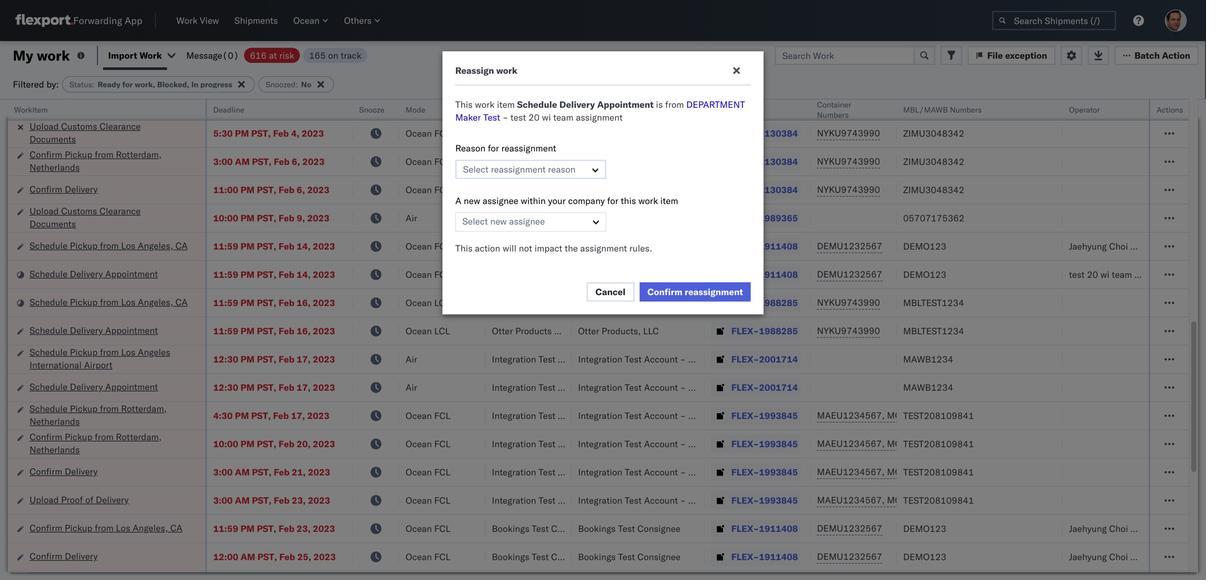 Task type: describe. For each thing, give the bounding box(es) containing it.
app
[[125, 14, 142, 27]]

cancel
[[596, 286, 626, 298]]

maeu1234567, for 3:00 am pst, feb 21, 2023
[[817, 467, 885, 478]]

test 20 wi team assignment
[[1069, 269, 1181, 280]]

11:59 for 11:59 pm pst, feb 14, 2023's schedule delivery appointment button
[[213, 269, 238, 280]]

3:00 am pst, feb 23, 2023
[[213, 495, 330, 506]]

zimu3048342 for 11:00 pm pst, feb 6, 2023
[[903, 184, 965, 196]]

customs for 1st upload customs clearance documents link from the bottom
[[61, 206, 97, 217]]

id
[[727, 105, 735, 115]]

confirm pickup from los angeles, ca
[[30, 523, 182, 534]]

mbltest1234 for schedule pickup from los angeles, ca
[[903, 297, 964, 309]]

gvcu5265864, nyku9743990
[[817, 99, 949, 110]]

4 1911408 from the top
[[759, 552, 798, 563]]

operator
[[1069, 105, 1100, 115]]

my
[[13, 47, 33, 64]]

8 ocean fcl from the top
[[406, 439, 451, 450]]

your
[[548, 195, 566, 207]]

reassign
[[455, 65, 494, 76]]

14, for schedule pickup from los angeles, ca
[[297, 241, 311, 252]]

2130384 for 11:00 pm pst, feb 6, 2023
[[759, 184, 798, 196]]

work for this
[[475, 99, 495, 110]]

21,
[[292, 467, 306, 478]]

2 mawb1234 from the top
[[903, 382, 954, 393]]

1 flex-1911408 from the top
[[731, 241, 798, 252]]

10 ocean fcl from the top
[[406, 495, 451, 506]]

assignment inside this work item schedule delivery appointment is from department maker test - test 20 wi team assignment
[[576, 112, 623, 123]]

reassignment for confirm
[[685, 286, 743, 298]]

delivery inside this work item schedule delivery appointment is from department maker test - test 20 wi team assignment
[[559, 99, 595, 110]]

resize handle column header for mode button
[[470, 100, 486, 581]]

2 flex-1911408 from the top
[[731, 269, 798, 280]]

3 flex- from the top
[[731, 156, 759, 167]]

5 flex- from the top
[[731, 213, 759, 224]]

team inside this work item schedule delivery appointment is from department maker test - test 20 wi team assignment
[[553, 112, 574, 123]]

flex-1989365
[[731, 213, 798, 224]]

1993845 for 3:00 am pst, feb 23, 2023
[[759, 495, 798, 506]]

2 flex-2001714 from the top
[[731, 382, 798, 393]]

3,
[[292, 100, 300, 111]]

reason
[[455, 143, 486, 154]]

ocean button
[[288, 12, 334, 29]]

test
[[575, 213, 596, 224]]

lagerfeld for 5:30 am pst, feb 3, 2023
[[707, 100, 745, 111]]

10 resize handle column header from the left
[[1134, 100, 1149, 581]]

new for select
[[490, 216, 507, 227]]

resize handle column header for mbl/mawb numbers button
[[1047, 100, 1063, 581]]

flex id
[[711, 105, 735, 115]]

am for 3:00 am pst, feb 21, 2023
[[235, 467, 250, 478]]

0 horizontal spatial for
[[122, 80, 133, 89]]

import
[[108, 50, 137, 61]]

demu1232567 for schedule delivery appointment
[[817, 269, 882, 280]]

schedule delivery appointment link for 11:59 pm pst, feb 14, 2023
[[30, 268, 158, 281]]

9 ocean fcl from the top
[[406, 467, 451, 478]]

exception
[[1005, 50, 1047, 61]]

mbl/mawb numbers
[[903, 105, 982, 115]]

otter products, llc for schedule delivery appointment
[[578, 326, 659, 337]]

container
[[817, 100, 851, 110]]

11:59 for 11:59 pm pst, feb 14, 2023's schedule pickup from los angeles, ca button
[[213, 241, 238, 252]]

forwarding
[[73, 14, 122, 27]]

progress
[[200, 80, 232, 89]]

4:30 pm pst, feb 17, 2023
[[213, 410, 330, 422]]

schedule inside this work item schedule delivery appointment is from department maker test - test 20 wi team assignment
[[517, 99, 557, 110]]

7 fcl from the top
[[434, 410, 451, 422]]

schedule delivery appointment for 11:59 pm pst, feb 14, 2023
[[30, 269, 158, 280]]

3 ocean fcl from the top
[[406, 156, 451, 167]]

3 fcl from the top
[[434, 156, 451, 167]]

upload proof of delivery
[[30, 495, 129, 506]]

numbers for container numbers
[[817, 110, 849, 120]]

1 confirm delivery from the top
[[30, 99, 98, 110]]

1 documents from the top
[[30, 134, 76, 145]]

1993845 for 3:00 am pst, feb 21, 2023
[[759, 467, 798, 478]]

6, for 11:00 pm pst, feb 6, 2023
[[297, 184, 305, 196]]

shipments
[[234, 15, 278, 26]]

from for schedule pickup from rotterdam, netherlands button on the left bottom
[[100, 403, 119, 415]]

from inside this work item schedule delivery appointment is from department maker test - test 20 wi team assignment
[[665, 99, 684, 110]]

department
[[686, 99, 745, 110]]

flex-2130384 for 3:00 am pst, feb 6, 2023
[[731, 156, 798, 167]]

appointment for 12:30 pm pst, feb 17, 2023
[[105, 382, 158, 393]]

8 flex- from the top
[[731, 297, 759, 309]]

23, for 3:00 am pst, feb 23, 2023
[[292, 495, 306, 506]]

1 1911408 from the top
[[759, 241, 798, 252]]

name
[[515, 105, 535, 115]]

2130384 for 3:00 am pst, feb 6, 2023
[[759, 156, 798, 167]]

9 fcl from the top
[[434, 467, 451, 478]]

container numbers
[[817, 100, 851, 120]]

2 digital from the top
[[724, 382, 751, 393]]

karl for 10:00 pm pst, feb 20, 2023
[[688, 439, 705, 450]]

1 upload customs clearance documents from the top
[[30, 121, 141, 145]]

11:59 pm pst, feb 14, 2023 for schedule delivery appointment
[[213, 269, 335, 280]]

resize handle column header for container numbers button
[[882, 100, 897, 581]]

4:30
[[213, 410, 233, 422]]

a
[[455, 195, 461, 207]]

client
[[492, 105, 513, 115]]

confirm inside confirm pickup from los angeles, ca link
[[30, 523, 62, 534]]

angeles
[[138, 347, 170, 358]]

1 confirm delivery link from the top
[[30, 98, 98, 111]]

5 ocean fcl from the top
[[406, 241, 451, 252]]

2 vertical spatial for
[[607, 195, 619, 207]]

1 digital from the top
[[724, 354, 751, 365]]

work right this
[[639, 195, 658, 207]]

schedule delivery appointment button for 11:59 pm pst, feb 14, 2023
[[30, 268, 158, 282]]

angeles, for 11:59 pm pst, feb 23, 2023
[[133, 523, 168, 534]]

batch action button
[[1115, 46, 1199, 65]]

work view link
[[171, 12, 224, 29]]

3 air from the top
[[406, 382, 417, 393]]

others button
[[339, 12, 386, 29]]

no
[[301, 80, 311, 89]]

of
[[85, 495, 93, 506]]

11 fcl from the top
[[434, 524, 451, 535]]

karl for 5:30 am pst, feb 3, 2023
[[688, 100, 705, 111]]

12:00
[[213, 552, 238, 563]]

4 flex- from the top
[[731, 184, 759, 196]]

from for 11:59 pm pst, feb 14, 2023's schedule pickup from los angeles, ca button
[[100, 240, 119, 251]]

snooze
[[359, 105, 385, 115]]

1 mawb1234 from the top
[[903, 354, 954, 365]]

am for 3:00 am pst, feb 23, 2023
[[235, 495, 250, 506]]

7 ocean fcl from the top
[[406, 410, 451, 422]]

confirm pickup from rotterdam, netherlands for 3:00 am pst, feb 6, 2023
[[30, 149, 162, 173]]

schedule delivery appointment link for 11:59 pm pst, feb 16, 2023
[[30, 324, 158, 337]]

6 fcl from the top
[[434, 269, 451, 280]]

11:00
[[213, 184, 238, 196]]

1 flex-2001714 from the top
[[731, 354, 798, 365]]

1 upload customs clearance documents link from the top
[[30, 120, 189, 146]]

status : ready for work, blocked, in progress
[[69, 80, 232, 89]]

delivery for 11:00 pm pst, feb 6, 2023
[[65, 184, 98, 195]]

schedule pickup from los angeles, ca button for 11:59 pm pst, feb 14, 2023
[[30, 240, 188, 254]]

track
[[341, 50, 362, 61]]

1 12:30 from the top
[[213, 354, 238, 365]]

11:00 pm pst, feb 6, 2023
[[213, 184, 330, 196]]

2 12:30 pm pst, feb 17, 2023 from the top
[[213, 382, 335, 393]]

delivery for 11:59 pm pst, feb 14, 2023
[[70, 269, 103, 280]]

integration test account - karl lagerfeld for 11:00 pm pst, feb 6, 2023
[[578, 184, 745, 196]]

1 2001714 from the top
[[759, 354, 798, 365]]

1 western from the top
[[688, 354, 722, 365]]

workitem
[[14, 105, 48, 115]]

confirm pickup from rotterdam, netherlands for 10:00 pm pst, feb 20, 2023
[[30, 432, 162, 456]]

international
[[30, 360, 82, 371]]

delivery down status
[[65, 99, 98, 110]]

is
[[656, 99, 663, 110]]

12 ocean fcl from the top
[[406, 552, 451, 563]]

7 integration from the top
[[578, 439, 623, 450]]

am for 12:00 am pst, feb 25, 2023
[[241, 552, 255, 563]]

2 fcl from the top
[[434, 128, 451, 139]]

5:30 for 5:30 am pst, feb 3, 2023
[[213, 100, 233, 111]]

11:59 pm pst, feb 23, 2023
[[213, 524, 335, 535]]

integration test account - karl lagerfeld for 3:00 am pst, feb 21, 2023
[[578, 467, 745, 478]]

8 integration from the top
[[578, 467, 623, 478]]

airport
[[84, 360, 112, 371]]

6 integration from the top
[[578, 410, 623, 422]]

maker
[[455, 112, 481, 123]]

reassign work
[[455, 65, 517, 76]]

lagerfeld for 11:00 pm pst, feb 6, 2023
[[707, 184, 745, 196]]

1 horizontal spatial for
[[488, 143, 499, 154]]

cancel button
[[587, 283, 635, 302]]

(0)
[[222, 50, 239, 61]]

1 vertical spatial work
[[139, 50, 162, 61]]

9,
[[297, 213, 305, 224]]

ca for 11:59 pm pst, feb 23, 2023
[[170, 523, 182, 534]]

1993845 for 4:30 pm pst, feb 17, 2023
[[759, 410, 798, 422]]

consignee inside "button"
[[578, 105, 615, 115]]

4 integration from the top
[[578, 354, 623, 365]]

demo123 for confirm pickup from los angeles, ca
[[903, 524, 947, 535]]

1 vertical spatial 17,
[[297, 382, 311, 393]]

flex-1993845 for 4:30 pm pst, feb 17, 2023
[[731, 410, 798, 422]]

2 ocean fcl from the top
[[406, 128, 451, 139]]

products, for schedule pickup from los angeles, ca
[[602, 297, 641, 309]]

schedule pickup from los angeles international airport button
[[30, 346, 189, 373]]

zimu3048342 for 3:00 am pst, feb 6, 2023
[[903, 156, 965, 167]]

los for 11:59 pm pst, feb 16, 2023
[[121, 297, 135, 308]]

risk
[[279, 50, 294, 61]]

pickup for schedule pickup from los angeles, ca button corresponding to 11:59 pm pst, feb 16, 2023
[[70, 297, 98, 308]]

7 flex- from the top
[[731, 269, 759, 280]]

3 flex-1911408 from the top
[[731, 524, 798, 535]]

mode
[[406, 105, 425, 115]]

1 integration test account - western digital from the top
[[578, 354, 751, 365]]

10:00 pm pst, feb 20, 2023
[[213, 439, 335, 450]]

13 flex- from the top
[[731, 439, 759, 450]]

5 fcl from the top
[[434, 241, 451, 252]]

company
[[568, 195, 605, 207]]

6 ocean fcl from the top
[[406, 269, 451, 280]]

2 integration test account - western digital from the top
[[578, 382, 751, 393]]

3 1911408 from the top
[[759, 524, 798, 535]]

17, for schedule pickup from los angeles international airport
[[297, 354, 311, 365]]

flex-1988285 for schedule delivery appointment
[[731, 326, 798, 337]]

schedule delivery appointment for 12:30 pm pst, feb 17, 2023
[[30, 382, 158, 393]]

1 confirm delivery button from the top
[[30, 98, 98, 112]]

not
[[519, 243, 532, 254]]

11 ocean fcl from the top
[[406, 524, 451, 535]]

pickup for schedule pickup from rotterdam, netherlands button on the left bottom
[[70, 403, 98, 415]]

1 vertical spatial assignment
[[580, 243, 627, 254]]

9 integration from the top
[[578, 495, 623, 506]]

3:00 for 3:00 am pst, feb 6, 2023
[[213, 156, 233, 167]]

Search Shipments (/) text field
[[992, 11, 1116, 30]]

netherlands for 3:00
[[30, 162, 80, 173]]

snoozed : no
[[266, 80, 311, 89]]

demu1232567 for confirm pickup from los angeles, ca
[[817, 523, 882, 534]]

ocean lcl for schedule pickup from los angeles, ca
[[406, 297, 450, 309]]

14 flex- from the top
[[731, 467, 759, 478]]

11 flex- from the top
[[731, 382, 759, 393]]

batch action
[[1135, 50, 1191, 61]]

1 integration from the top
[[578, 100, 623, 111]]

lululemon usa inc. test
[[492, 213, 596, 224]]

ca for 11:59 pm pst, feb 14, 2023
[[175, 240, 188, 251]]

integration test account - karl lagerfeld for 10:00 pm pst, feb 20, 2023
[[578, 439, 745, 450]]

1 ocean fcl from the top
[[406, 100, 451, 111]]

forwarding app
[[73, 14, 142, 27]]

a new assignee within your company for this work item
[[455, 195, 678, 207]]

2 upload customs clearance documents link from the top
[[30, 205, 189, 231]]

workitem button
[[8, 102, 193, 115]]

deadline button
[[207, 102, 340, 115]]

1 horizontal spatial test
[[1069, 269, 1085, 280]]

forwarding app link
[[15, 14, 142, 27]]

2 western from the top
[[688, 382, 722, 393]]

--
[[578, 213, 589, 224]]

15 flex- from the top
[[731, 495, 759, 506]]

5:30 am pst, feb 3, 2023
[[213, 100, 325, 111]]

resize handle column header for the workitem button at the left top
[[190, 100, 206, 581]]

6 flex- from the top
[[731, 241, 759, 252]]

5 integration from the top
[[578, 382, 623, 393]]

10 flex- from the top
[[731, 354, 759, 365]]

consignee button
[[572, 102, 692, 115]]

assignee for select new assignee
[[509, 216, 545, 227]]

work for reassign
[[496, 65, 517, 76]]

others
[[344, 15, 372, 26]]

ca for 11:59 pm pst, feb 16, 2023
[[175, 297, 188, 308]]

schedule delivery appointment button for 11:59 pm pst, feb 16, 2023
[[30, 324, 158, 339]]

lcl for schedule delivery appointment
[[434, 326, 450, 337]]

2 vertical spatial assignment
[[1135, 269, 1181, 280]]

upload customs clearance documents button
[[30, 205, 189, 232]]

schedule for 11:59 pm pst, feb 16, 2023's schedule delivery appointment button
[[30, 325, 68, 336]]

1988285 for schedule pickup from los angeles, ca
[[759, 297, 798, 309]]

rules.
[[629, 243, 652, 254]]

4 flex-1911408 from the top
[[731, 552, 798, 563]]

10:00 for 10:00 pm pst, feb 20, 2023
[[213, 439, 238, 450]]

import work
[[108, 50, 162, 61]]

20,
[[297, 439, 311, 450]]

on
[[328, 50, 338, 61]]

reassignment for select
[[491, 164, 546, 175]]

16 flex- from the top
[[731, 524, 759, 535]]

lcl for schedule pickup from los angeles, ca
[[434, 297, 450, 309]]

flex
[[711, 105, 725, 115]]

1 horizontal spatial team
[[1112, 269, 1132, 280]]

616 at risk
[[250, 50, 294, 61]]

select reassignment reason
[[463, 164, 576, 175]]



Task type: locate. For each thing, give the bounding box(es) containing it.
confirm delivery link for 12:00
[[30, 550, 98, 563]]

0 vertical spatial reassignment
[[501, 143, 556, 154]]

maeu9408431
[[903, 100, 968, 111]]

schedule pickup from los angeles international airport
[[30, 347, 170, 371]]

2130387
[[759, 100, 798, 111]]

16, for schedule delivery appointment
[[297, 326, 311, 337]]

products, down the cancel button
[[602, 326, 641, 337]]

container numbers button
[[811, 97, 884, 120]]

1 vertical spatial western
[[688, 382, 722, 393]]

1 horizontal spatial wi
[[1101, 269, 1110, 280]]

pickup down the workitem button at the left top
[[65, 149, 92, 160]]

from for confirm pickup from rotterdam, netherlands button associated with 10:00 pm pst, feb 20, 2023
[[95, 432, 114, 443]]

confirm pickup from rotterdam, netherlands button for 10:00 pm pst, feb 20, 2023
[[30, 431, 189, 458]]

4 integration test account - karl lagerfeld from the top
[[578, 410, 745, 422]]

from for confirm pickup from rotterdam, netherlands button related to 3:00 am pst, feb 6, 2023
[[95, 149, 114, 160]]

2 air from the top
[[406, 354, 417, 365]]

zimu3048342 for 5:30 pm pst, feb 4, 2023
[[903, 128, 965, 139]]

assignee down within on the top left of the page
[[509, 216, 545, 227]]

schedule pickup from rotterdam, netherlands button
[[30, 403, 189, 430]]

schedule delivery appointment button down upload customs clearance documents button
[[30, 268, 158, 282]]

am
[[235, 100, 250, 111], [235, 156, 250, 167], [235, 467, 250, 478], [235, 495, 250, 506], [241, 552, 255, 563]]

confirm reassignment button
[[640, 283, 751, 302]]

3:00 for 3:00 am pst, feb 21, 2023
[[213, 467, 233, 478]]

delivery down confirm pickup from los angeles, ca button
[[65, 551, 98, 562]]

numbers down container
[[817, 110, 849, 120]]

flex-1993845 for 3:00 am pst, feb 21, 2023
[[731, 467, 798, 478]]

23, up 25,
[[297, 524, 311, 535]]

5:30 down "progress"
[[213, 100, 233, 111]]

11:59 pm pst, feb 16, 2023 for schedule pickup from los angeles, ca
[[213, 297, 335, 309]]

los down 'upload proof of delivery' button
[[116, 523, 130, 534]]

14,
[[297, 241, 311, 252], [297, 269, 311, 280]]

file exception
[[987, 50, 1047, 61]]

0 vertical spatial confirm pickup from rotterdam, netherlands link
[[30, 148, 189, 174]]

2 2001714 from the top
[[759, 382, 798, 393]]

netherlands down workitem
[[30, 162, 80, 173]]

23, down the 21,
[[292, 495, 306, 506]]

1 vertical spatial new
[[490, 216, 507, 227]]

schedule inside the schedule pickup from rotterdam, netherlands
[[30, 403, 68, 415]]

snoozed
[[266, 80, 296, 89]]

schedule delivery appointment button up schedule pickup from los angeles international airport
[[30, 324, 158, 339]]

20 inside this work item schedule delivery appointment is from department maker test - test 20 wi team assignment
[[529, 112, 540, 123]]

pickup for confirm pickup from los angeles, ca button
[[65, 523, 92, 534]]

confirm delivery button up upload customs clearance documents button
[[30, 183, 98, 197]]

from down schedule pickup from rotterdam, netherlands button on the left bottom
[[95, 432, 114, 443]]

test inside this work item schedule delivery appointment is from department maker test - test 20 wi team assignment
[[483, 112, 500, 123]]

1 maeu1234567, mofu0618318 from the top
[[817, 410, 952, 421]]

3:00 up 3:00 am pst, feb 23, 2023
[[213, 467, 233, 478]]

netherlands inside the schedule pickup from rotterdam, netherlands
[[30, 416, 80, 427]]

12 fcl from the top
[[434, 552, 451, 563]]

am for 3:00 am pst, feb 6, 2023
[[235, 156, 250, 167]]

2 documents from the top
[[30, 218, 76, 230]]

air for upload customs clearance documents
[[406, 213, 417, 224]]

1 vertical spatial assignee
[[509, 216, 545, 227]]

view
[[200, 15, 219, 26]]

schedule delivery appointment button for 12:30 pm pst, feb 17, 2023
[[30, 381, 158, 395]]

0 horizontal spatial :
[[92, 80, 94, 89]]

1 otter products, llc from the top
[[578, 297, 659, 309]]

1 vertical spatial 20
[[1087, 269, 1098, 280]]

client name
[[492, 105, 535, 115]]

2 vertical spatial upload
[[30, 495, 59, 506]]

my work
[[13, 47, 70, 64]]

demo123 for confirm delivery
[[903, 552, 947, 563]]

14, for schedule delivery appointment
[[297, 269, 311, 280]]

confirm pickup from rotterdam, netherlands button down the workitem button at the left top
[[30, 148, 189, 175]]

1 vertical spatial team
[[1112, 269, 1132, 280]]

new up action
[[490, 216, 507, 227]]

2 customs from the top
[[61, 206, 97, 217]]

file
[[987, 50, 1003, 61]]

4 fcl from the top
[[434, 184, 451, 196]]

0 vertical spatial ocean lcl
[[406, 297, 450, 309]]

165 on track
[[309, 50, 362, 61]]

1 vertical spatial flex-2001714
[[731, 382, 798, 393]]

assignment
[[576, 112, 623, 123], [580, 243, 627, 254], [1135, 269, 1181, 280]]

otter products - test account
[[492, 297, 615, 309], [492, 326, 615, 337]]

lagerfeld for 3:00 am pst, feb 23, 2023
[[707, 495, 745, 506]]

delivery up schedule pickup from los angeles international airport
[[70, 325, 103, 336]]

schedule pickup from los angeles, ca button down upload customs clearance documents button
[[30, 240, 188, 254]]

assignee for a new assignee within your company for this work item
[[483, 195, 519, 207]]

confirm delivery link up proof
[[30, 466, 98, 479]]

upload for 2nd upload customs clearance documents link from the bottom
[[30, 121, 59, 132]]

2 vertical spatial reassignment
[[685, 286, 743, 298]]

mofu0618318 for 10:00 pm pst, feb 20, 2023
[[887, 438, 952, 450]]

10:00 for 10:00 pm pst, feb 9, 2023
[[213, 213, 238, 224]]

ocean lcl for schedule delivery appointment
[[406, 326, 450, 337]]

pickup for 11:59 pm pst, feb 14, 2023's schedule pickup from los angeles, ca button
[[70, 240, 98, 251]]

23, for 11:59 pm pst, feb 23, 2023
[[297, 524, 311, 535]]

assignee up select new assignee at left
[[483, 195, 519, 207]]

schedule delivery appointment link down "airport"
[[30, 381, 158, 394]]

12:00 am pst, feb 25, 2023
[[213, 552, 336, 563]]

1 vertical spatial otter products, llc
[[578, 326, 659, 337]]

flex-1993845 for 3:00 am pst, feb 23, 2023
[[731, 495, 798, 506]]

1 vertical spatial 2130384
[[759, 156, 798, 167]]

upload proof of delivery button
[[30, 494, 129, 508]]

1 lcl from the top
[[434, 297, 450, 309]]

confirm pickup from rotterdam, netherlands link for 10:00
[[30, 431, 189, 457]]

new for a
[[464, 195, 480, 207]]

2 vertical spatial rotterdam,
[[116, 432, 162, 443]]

llc right the cancel button
[[643, 297, 659, 309]]

maeu1234567, mofu0618318 for 10:00 pm pst, feb 20, 2023
[[817, 438, 952, 450]]

item inside this work item schedule delivery appointment is from department maker test - test 20 wi team assignment
[[497, 99, 515, 110]]

3 integration test account - karl lagerfeld from the top
[[578, 184, 745, 196]]

digital
[[724, 354, 751, 365], [724, 382, 751, 393]]

upload customs clearance documents
[[30, 121, 141, 145], [30, 206, 141, 230]]

reassignment inside button
[[685, 286, 743, 298]]

1 vertical spatial item
[[661, 195, 678, 207]]

6 lagerfeld from the top
[[707, 467, 745, 478]]

from inside confirm pickup from los angeles, ca link
[[95, 523, 114, 534]]

flex-1988285 for schedule pickup from los angeles, ca
[[731, 297, 798, 309]]

for
[[122, 80, 133, 89], [488, 143, 499, 154], [607, 195, 619, 207]]

select
[[463, 164, 489, 175], [462, 216, 488, 227]]

zimu3048342
[[903, 128, 965, 139], [903, 156, 965, 167], [903, 184, 965, 196]]

1 1988285 from the top
[[759, 297, 798, 309]]

from inside schedule pickup from los angeles international airport
[[100, 347, 119, 358]]

delivery down upload customs clearance documents button
[[70, 269, 103, 280]]

5 integration test account - karl lagerfeld from the top
[[578, 439, 745, 450]]

delivery for 12:00 am pst, feb 25, 2023
[[65, 551, 98, 562]]

1 flex-2130384 from the top
[[731, 128, 798, 139]]

confirm
[[30, 99, 62, 110], [30, 149, 62, 160], [30, 184, 62, 195], [648, 286, 683, 298], [30, 432, 62, 443], [30, 466, 62, 478], [30, 523, 62, 534], [30, 551, 62, 562]]

4 ocean fcl from the top
[[406, 184, 451, 196]]

resize handle column header for flex id button
[[795, 100, 811, 581]]

test208109841 for 3:00 am pst, feb 23, 2023
[[903, 495, 974, 506]]

3 maeu1234567, from the top
[[817, 467, 885, 478]]

angeles, for 11:59 pm pst, feb 14, 2023
[[138, 240, 173, 251]]

1 vertical spatial wi
[[1101, 269, 1110, 280]]

2 vertical spatial 17,
[[291, 410, 305, 422]]

resize handle column header for 'deadline' button
[[337, 100, 353, 581]]

1 clearance from the top
[[99, 121, 141, 132]]

2 integration test account - karl lagerfeld from the top
[[578, 156, 745, 167]]

lagerfeld for 4:30 pm pst, feb 17, 2023
[[707, 410, 745, 422]]

los left angeles
[[121, 347, 135, 358]]

confirm pickup from rotterdam, netherlands button
[[30, 148, 189, 175], [30, 431, 189, 458]]

1911408
[[759, 241, 798, 252], [759, 269, 798, 280], [759, 524, 798, 535], [759, 552, 798, 563]]

rotterdam, down angeles
[[121, 403, 167, 415]]

0 vertical spatial upload customs clearance documents
[[30, 121, 141, 145]]

0 vertical spatial netherlands
[[30, 162, 80, 173]]

16, for schedule pickup from los angeles, ca
[[297, 297, 311, 309]]

confirm pickup from rotterdam, netherlands link down the workitem button at the left top
[[30, 148, 189, 174]]

1 vertical spatial schedule delivery appointment button
[[30, 324, 158, 339]]

1 schedule delivery appointment from the top
[[30, 269, 158, 280]]

3 resize handle column header from the left
[[384, 100, 399, 581]]

1 netherlands from the top
[[30, 162, 80, 173]]

11:59
[[213, 241, 238, 252], [213, 269, 238, 280], [213, 297, 238, 309], [213, 326, 238, 337], [213, 524, 238, 535]]

item down 'reassign work'
[[497, 99, 515, 110]]

upload customs clearance documents inside button
[[30, 206, 141, 230]]

schedule for 11:59 pm pst, feb 14, 2023's schedule delivery appointment button
[[30, 269, 68, 280]]

2 14, from the top
[[297, 269, 311, 280]]

0 vertical spatial schedule delivery appointment
[[30, 269, 158, 280]]

1 16, from the top
[[297, 297, 311, 309]]

delivery for 11:59 pm pst, feb 16, 2023
[[70, 325, 103, 336]]

for left this
[[607, 195, 619, 207]]

schedule pickup from los angeles, ca link
[[30, 240, 188, 252], [30, 296, 188, 309]]

1 vertical spatial upload customs clearance documents link
[[30, 205, 189, 231]]

confirm pickup from rotterdam, netherlands link down schedule pickup from rotterdam, netherlands button on the left bottom
[[30, 431, 189, 457]]

2 flex-2130384 from the top
[[731, 156, 798, 167]]

rotterdam, for 4:30 pm pst, feb 17, 2023
[[121, 403, 167, 415]]

appointment up angeles
[[105, 325, 158, 336]]

this left action
[[455, 243, 473, 254]]

delivery right the of
[[96, 495, 129, 506]]

0 vertical spatial wi
[[542, 112, 551, 123]]

appointment down upload customs clearance documents button
[[105, 269, 158, 280]]

schedule for 11:59 pm pst, feb 14, 2023's schedule pickup from los angeles, ca button
[[30, 240, 68, 251]]

confirm delivery button down confirm pickup from los angeles, ca button
[[30, 550, 98, 565]]

rotterdam, down schedule pickup from rotterdam, netherlands button on the left bottom
[[116, 432, 162, 443]]

documents inside button
[[30, 218, 76, 230]]

delivery for 3:00 am pst, feb 21, 2023
[[65, 466, 98, 478]]

select new assignee
[[462, 216, 545, 227]]

2 lagerfeld from the top
[[707, 156, 745, 167]]

delivery up upload proof of delivery
[[65, 466, 98, 478]]

1 confirm pickup from rotterdam, netherlands from the top
[[30, 149, 162, 173]]

schedule inside schedule pickup from los angeles international airport
[[30, 347, 68, 358]]

0 vertical spatial schedule delivery appointment link
[[30, 268, 158, 281]]

impact
[[535, 243, 562, 254]]

flex-2130384 up flex-1989365
[[731, 184, 798, 196]]

1 vertical spatial documents
[[30, 218, 76, 230]]

from for schedule pickup from los angeles, ca button corresponding to 11:59 pm pst, feb 16, 2023
[[100, 297, 119, 308]]

2 1911408 from the top
[[759, 269, 798, 280]]

test208109841 for 3:00 am pst, feb 21, 2023
[[903, 467, 974, 478]]

1 vertical spatial customs
[[61, 206, 97, 217]]

1 llc from the top
[[643, 297, 659, 309]]

2 otter products - test account from the top
[[492, 326, 615, 337]]

1 11:59 pm pst, feb 14, 2023 from the top
[[213, 241, 335, 252]]

numbers
[[950, 105, 982, 115], [817, 110, 849, 120]]

work right the import
[[139, 50, 162, 61]]

Search Work text field
[[775, 46, 915, 65]]

pm
[[235, 128, 249, 139], [241, 184, 255, 196], [241, 213, 255, 224], [241, 241, 255, 252], [241, 269, 255, 280], [241, 297, 255, 309], [241, 326, 255, 337], [241, 354, 255, 365], [241, 382, 255, 393], [235, 410, 249, 422], [241, 439, 255, 450], [241, 524, 255, 535]]

4 11:59 from the top
[[213, 326, 238, 337]]

filtered by:
[[13, 79, 59, 90]]

confirm pickup from los angeles, ca link
[[30, 522, 182, 535]]

1 air from the top
[[406, 213, 417, 224]]

actions
[[1157, 105, 1183, 115]]

2 vertical spatial schedule delivery appointment
[[30, 382, 158, 393]]

12:30
[[213, 354, 238, 365], [213, 382, 238, 393]]

karl for 11:00 pm pst, feb 6, 2023
[[688, 184, 705, 196]]

confirm reassignment
[[648, 286, 743, 298]]

select up action
[[462, 216, 488, 227]]

from down the workitem button at the left top
[[95, 149, 114, 160]]

1993845
[[759, 410, 798, 422], [759, 439, 798, 450], [759, 467, 798, 478], [759, 495, 798, 506]]

1 vertical spatial upload customs clearance documents
[[30, 206, 141, 230]]

0 vertical spatial assignee
[[483, 195, 519, 207]]

2130384
[[759, 128, 798, 139], [759, 156, 798, 167], [759, 184, 798, 196]]

0 vertical spatial 14,
[[297, 241, 311, 252]]

am up 3:00 am pst, feb 23, 2023
[[235, 467, 250, 478]]

flex-2130384 down flex-2130387 on the right top of page
[[731, 128, 798, 139]]

upload for upload proof of delivery link
[[30, 495, 59, 506]]

0 vertical spatial schedule pickup from los angeles, ca link
[[30, 240, 188, 252]]

appointment down the schedule pickup from los angeles international airport button
[[105, 382, 158, 393]]

schedule pickup from los angeles, ca link down upload customs clearance documents button
[[30, 240, 188, 252]]

integration
[[578, 100, 623, 111], [578, 156, 623, 167], [578, 184, 623, 196], [578, 354, 623, 365], [578, 382, 623, 393], [578, 410, 623, 422], [578, 439, 623, 450], [578, 467, 623, 478], [578, 495, 623, 506]]

2 confirm delivery from the top
[[30, 184, 98, 195]]

1 vertical spatial mawb1234
[[903, 382, 954, 393]]

4 mofu0618318 from the top
[[887, 495, 952, 506]]

3 test208109841 from the top
[[903, 467, 974, 478]]

llc
[[643, 297, 659, 309], [643, 326, 659, 337]]

feb
[[274, 100, 290, 111], [273, 128, 289, 139], [274, 156, 290, 167], [279, 184, 294, 196], [279, 213, 294, 224], [279, 241, 294, 252], [279, 269, 294, 280], [279, 297, 294, 309], [279, 326, 294, 337], [279, 354, 294, 365], [279, 382, 294, 393], [273, 410, 289, 422], [279, 439, 294, 450], [274, 467, 290, 478], [274, 495, 290, 506], [279, 524, 294, 535], [279, 552, 295, 563]]

delivery down "airport"
[[70, 382, 103, 393]]

mawb1234
[[903, 354, 954, 365], [903, 382, 954, 393]]

0 vertical spatial work
[[176, 15, 198, 26]]

1 demu1232567 from the top
[[817, 241, 882, 252]]

1 karl from the top
[[688, 100, 705, 111]]

work right 'reassign'
[[496, 65, 517, 76]]

0 vertical spatial schedule pickup from los angeles, ca
[[30, 240, 188, 251]]

pickup inside the schedule pickup from rotterdam, netherlands
[[70, 403, 98, 415]]

2 vertical spatial air
[[406, 382, 417, 393]]

4 1993845 from the top
[[759, 495, 798, 506]]

this for this work item schedule delivery appointment is from department maker test - test 20 wi team assignment
[[455, 99, 473, 110]]

1 vertical spatial 23,
[[297, 524, 311, 535]]

2 maeu1234567, mofu0618318 from the top
[[817, 438, 952, 450]]

ready
[[98, 80, 120, 89]]

confirm delivery down confirm pickup from los angeles, ca button
[[30, 551, 98, 562]]

rotterdam, down the workitem button at the left top
[[116, 149, 162, 160]]

3 integration from the top
[[578, 184, 623, 196]]

1 vertical spatial ocean lcl
[[406, 326, 450, 337]]

delivery up upload customs clearance documents button
[[65, 184, 98, 195]]

from inside the schedule pickup from rotterdam, netherlands
[[100, 403, 119, 415]]

1 vertical spatial schedule pickup from los angeles, ca link
[[30, 296, 188, 309]]

schedule
[[517, 99, 557, 110], [30, 240, 68, 251], [30, 269, 68, 280], [30, 297, 68, 308], [30, 325, 68, 336], [30, 347, 68, 358], [30, 382, 68, 393], [30, 403, 68, 415]]

6, down 4,
[[292, 156, 300, 167]]

appointment left is at the top of page
[[597, 99, 654, 110]]

2 vertical spatial 3:00
[[213, 495, 233, 506]]

1 vertical spatial reassignment
[[491, 164, 546, 175]]

schedule for schedule pickup from los angeles, ca button corresponding to 11:59 pm pst, feb 16, 2023
[[30, 297, 68, 308]]

0 vertical spatial flex-2001714
[[731, 354, 798, 365]]

otter products, llc down the cancel button
[[578, 326, 659, 337]]

rotterdam, inside the schedule pickup from rotterdam, netherlands
[[121, 403, 167, 415]]

11 resize handle column header from the left
[[1174, 100, 1189, 581]]

work left view
[[176, 15, 198, 26]]

from for confirm pickup from los angeles, ca button
[[95, 523, 114, 534]]

pickup down upload customs clearance documents button
[[70, 240, 98, 251]]

maeu1234567, mofu0618318 for 4:30 pm pst, feb 17, 2023
[[817, 410, 952, 421]]

0 vertical spatial zimu3048342
[[903, 128, 965, 139]]

appointment for 11:59 pm pst, feb 16, 2023
[[105, 325, 158, 336]]

this inside this work item schedule delivery appointment is from department maker test - test 20 wi team assignment
[[455, 99, 473, 110]]

confirm delivery link down confirm pickup from los angeles, ca button
[[30, 550, 98, 563]]

confirm delivery button for 11:00 pm pst, feb 6, 2023
[[30, 183, 98, 197]]

: left no
[[296, 80, 298, 89]]

integration test account - karl lagerfeld for 5:30 am pst, feb 3, 2023
[[578, 100, 745, 111]]

0 horizontal spatial work
[[139, 50, 162, 61]]

ocean lcl
[[406, 297, 450, 309], [406, 326, 450, 337]]

maeu1234567, mofu0618318
[[817, 410, 952, 421], [817, 438, 952, 450], [817, 467, 952, 478], [817, 495, 952, 506]]

am up 5:30 pm pst, feb 4, 2023
[[235, 100, 250, 111]]

customs
[[61, 121, 97, 132], [61, 206, 97, 217]]

2 flex-1993845 from the top
[[731, 439, 798, 450]]

confirm delivery for 12:00 am pst, feb 25, 2023
[[30, 551, 98, 562]]

netherlands for 10:00
[[30, 445, 80, 456]]

flexport. image
[[15, 14, 73, 27]]

work inside this work item schedule delivery appointment is from department maker test - test 20 wi team assignment
[[475, 99, 495, 110]]

confirm pickup from rotterdam, netherlands link
[[30, 148, 189, 174], [30, 431, 189, 457]]

products for schedule pickup from los angeles, ca
[[515, 297, 552, 309]]

17 flex- from the top
[[731, 552, 759, 563]]

2 flex- from the top
[[731, 128, 759, 139]]

0 vertical spatial mawb1234
[[903, 354, 954, 365]]

wi inside this work item schedule delivery appointment is from department maker test - test 20 wi team assignment
[[542, 112, 551, 123]]

1 vertical spatial netherlands
[[30, 416, 80, 427]]

6 resize handle column header from the left
[[689, 100, 705, 581]]

0 vertical spatial 12:30 pm pst, feb 17, 2023
[[213, 354, 335, 365]]

1 vertical spatial select
[[462, 216, 488, 227]]

4,
[[291, 128, 299, 139]]

3 lagerfeld from the top
[[707, 184, 745, 196]]

165
[[309, 50, 326, 61]]

0 vertical spatial 12:30
[[213, 354, 238, 365]]

los for 11:59 pm pst, feb 23, 2023
[[116, 523, 130, 534]]

1 vertical spatial clearance
[[99, 206, 141, 217]]

inc.
[[557, 213, 573, 224]]

work,
[[135, 80, 155, 89]]

numbers for mbl/mawb numbers
[[950, 105, 982, 115]]

1 vertical spatial products,
[[602, 326, 641, 337]]

flex-2130387
[[731, 100, 798, 111]]

appointment inside this work item schedule delivery appointment is from department maker test - test 20 wi team assignment
[[597, 99, 654, 110]]

1 integration test account - karl lagerfeld from the top
[[578, 100, 745, 111]]

mofu0618318 for 3:00 am pst, feb 21, 2023
[[887, 467, 952, 478]]

llc down confirm reassignment button
[[643, 326, 659, 337]]

schedule pickup from los angeles, ca link for 11:59 pm pst, feb 14, 2023
[[30, 240, 188, 252]]

8 fcl from the top
[[434, 439, 451, 450]]

1 vertical spatial angeles,
[[138, 297, 173, 308]]

schedule delivery appointment link for 12:30 pm pst, feb 17, 2023
[[30, 381, 158, 394]]

netherlands up proof
[[30, 445, 80, 456]]

2 flex-1988285 from the top
[[731, 326, 798, 337]]

2 confirm pickup from rotterdam, netherlands from the top
[[30, 432, 162, 456]]

rotterdam,
[[116, 149, 162, 160], [121, 403, 167, 415], [116, 432, 162, 443]]

confirm pickup from los angeles, ca button
[[30, 522, 182, 536]]

0 vertical spatial schedule delivery appointment button
[[30, 268, 158, 282]]

1 schedule pickup from los angeles, ca from the top
[[30, 240, 188, 251]]

confirm pickup from rotterdam, netherlands link for 3:00
[[30, 148, 189, 174]]

3 schedule delivery appointment from the top
[[30, 382, 158, 393]]

schedule delivery appointment link up schedule pickup from los angeles international airport
[[30, 324, 158, 337]]

for left work,
[[122, 80, 133, 89]]

products, down rules.
[[602, 297, 641, 309]]

reason for reassignment
[[455, 143, 556, 154]]

0 vertical spatial 20
[[529, 112, 540, 123]]

by:
[[46, 79, 59, 90]]

1 vertical spatial flex-1988285
[[731, 326, 798, 337]]

0 vertical spatial products
[[515, 297, 552, 309]]

confirm inside confirm reassignment button
[[648, 286, 683, 298]]

0 vertical spatial new
[[464, 195, 480, 207]]

3 karl from the top
[[688, 184, 705, 196]]

0 vertical spatial documents
[[30, 134, 76, 145]]

karl for 3:00 am pst, feb 21, 2023
[[688, 467, 705, 478]]

file exception button
[[968, 46, 1056, 65], [968, 46, 1056, 65]]

1 demo123 from the top
[[903, 241, 947, 252]]

confirm pickup from rotterdam, netherlands down the workitem button at the left top
[[30, 149, 162, 173]]

pickup up schedule pickup from los angeles international airport
[[70, 297, 98, 308]]

1 vertical spatial rotterdam,
[[121, 403, 167, 415]]

integration test account - karl lagerfeld for 3:00 am pst, feb 23, 2023
[[578, 495, 745, 506]]

confirm delivery button up proof
[[30, 466, 98, 480]]

0 vertical spatial llc
[[643, 297, 659, 309]]

3 flex-1993845 from the top
[[731, 467, 798, 478]]

1 vertical spatial air
[[406, 354, 417, 365]]

1 vertical spatial lcl
[[434, 326, 450, 337]]

pickup for confirm pickup from rotterdam, netherlands button associated with 10:00 pm pst, feb 20, 2023
[[65, 432, 92, 443]]

bookings
[[492, 241, 530, 252], [578, 241, 616, 252], [492, 524, 530, 535], [578, 524, 616, 535], [492, 552, 530, 563], [578, 552, 616, 563]]

karl
[[688, 100, 705, 111], [688, 156, 705, 167], [688, 184, 705, 196], [688, 410, 705, 422], [688, 439, 705, 450], [688, 467, 705, 478], [688, 495, 705, 506]]

from down "airport"
[[100, 403, 119, 415]]

4 test208109841 from the top
[[903, 495, 974, 506]]

0 vertical spatial test
[[511, 112, 526, 123]]

maeu1234567, for 10:00 pm pst, feb 20, 2023
[[817, 438, 885, 450]]

1 horizontal spatial :
[[296, 80, 298, 89]]

0 horizontal spatial 20
[[529, 112, 540, 123]]

:
[[92, 80, 94, 89], [296, 80, 298, 89]]

mofu0618318 for 3:00 am pst, feb 23, 2023
[[887, 495, 952, 506]]

schedule pickup from los angeles, ca button up schedule pickup from los angeles international airport link
[[30, 296, 188, 310]]

2 vertical spatial netherlands
[[30, 445, 80, 456]]

2 integration from the top
[[578, 156, 623, 167]]

confirm pickup from rotterdam, netherlands button down schedule pickup from rotterdam, netherlands button on the left bottom
[[30, 431, 189, 458]]

1 mbltest1234 from the top
[[903, 297, 964, 309]]

schedule delivery appointment down "airport"
[[30, 382, 158, 393]]

schedule pickup from los angeles international airport link
[[30, 346, 189, 372]]

0 vertical spatial upload
[[30, 121, 59, 132]]

: left ready
[[92, 80, 94, 89]]

confirm delivery button for 3:00 am pst, feb 21, 2023
[[30, 466, 98, 480]]

0 vertical spatial products,
[[602, 297, 641, 309]]

3 1993845 from the top
[[759, 467, 798, 478]]

mbltest1234 for schedule delivery appointment
[[903, 326, 964, 337]]

confirm delivery link for 3:00
[[30, 466, 98, 479]]

5 lagerfeld from the top
[[707, 439, 745, 450]]

this
[[621, 195, 636, 207]]

0 vertical spatial this
[[455, 99, 473, 110]]

bookings test consignee
[[492, 241, 594, 252], [578, 241, 681, 252], [492, 524, 594, 535], [578, 524, 681, 535], [492, 552, 594, 563], [578, 552, 681, 563]]

5:30 down deadline at the top
[[213, 128, 233, 139]]

ocean inside button
[[293, 15, 320, 26]]

products for schedule delivery appointment
[[515, 326, 552, 337]]

lululemon
[[492, 213, 535, 224]]

confirm delivery link down by:
[[30, 98, 98, 111]]

0 vertical spatial customs
[[61, 121, 97, 132]]

flex id button
[[705, 102, 798, 115]]

0 vertical spatial rotterdam,
[[116, 149, 162, 160]]

1 vertical spatial flex-2130384
[[731, 156, 798, 167]]

flex-2130384 for 5:30 pm pst, feb 4, 2023
[[731, 128, 798, 139]]

flex-1988285
[[731, 297, 798, 309], [731, 326, 798, 337]]

1 horizontal spatial 20
[[1087, 269, 1098, 280]]

1 vertical spatial 12:30 pm pst, feb 17, 2023
[[213, 382, 335, 393]]

10:00 down 4:30
[[213, 439, 238, 450]]

customs inside upload customs clearance documents button
[[61, 206, 97, 217]]

netherlands for 4:30
[[30, 416, 80, 427]]

am up 11:00
[[235, 156, 250, 167]]

2 12:30 from the top
[[213, 382, 238, 393]]

2 otter products, llc from the top
[[578, 326, 659, 337]]

confirm pickup from rotterdam, netherlands down the schedule pickup from rotterdam, netherlands
[[30, 432, 162, 456]]

1 confirm pickup from rotterdam, netherlands link from the top
[[30, 148, 189, 174]]

otter products, llc for schedule pickup from los angeles, ca
[[578, 297, 659, 309]]

clearance
[[99, 121, 141, 132], [99, 206, 141, 217]]

0 vertical spatial lcl
[[434, 297, 450, 309]]

2 products, from the top
[[602, 326, 641, 337]]

pickup inside schedule pickup from los angeles international airport
[[70, 347, 98, 358]]

this for this action will not impact the assignment rules.
[[455, 243, 473, 254]]

confirm delivery link up upload customs clearance documents button
[[30, 183, 98, 196]]

0 vertical spatial confirm pickup from rotterdam, netherlands
[[30, 149, 162, 173]]

los inside schedule pickup from los angeles international airport
[[121, 347, 135, 358]]

schedule for schedule pickup from rotterdam, netherlands button on the left bottom
[[30, 403, 68, 415]]

10:00 pm pst, feb 9, 2023
[[213, 213, 330, 224]]

10:00
[[213, 213, 238, 224], [213, 439, 238, 450]]

confirm delivery for 3:00 am pst, feb 21, 2023
[[30, 466, 98, 478]]

netherlands down international
[[30, 416, 80, 427]]

0 vertical spatial digital
[[724, 354, 751, 365]]

6, up 9,
[[297, 184, 305, 196]]

1 flex- from the top
[[731, 100, 759, 111]]

0 vertical spatial 10:00
[[213, 213, 238, 224]]

1 resize handle column header from the left
[[190, 100, 206, 581]]

new right a
[[464, 195, 480, 207]]

3 3:00 from the top
[[213, 495, 233, 506]]

from down upload customs clearance documents button
[[100, 240, 119, 251]]

2 lcl from the top
[[434, 326, 450, 337]]

2 vertical spatial schedule delivery appointment button
[[30, 381, 158, 395]]

2 vertical spatial zimu3048342
[[903, 184, 965, 196]]

0 vertical spatial integration test account - western digital
[[578, 354, 751, 365]]

flex-1989365 button
[[711, 209, 801, 227], [711, 209, 801, 227]]

8 resize handle column header from the left
[[882, 100, 897, 581]]

10 fcl from the top
[[434, 495, 451, 506]]

select down reason
[[463, 164, 489, 175]]

confirm delivery down by:
[[30, 99, 98, 110]]

from up "airport"
[[100, 347, 119, 358]]

this work item schedule delivery appointment is from department maker test - test 20 wi team assignment
[[455, 99, 745, 123]]

1 vertical spatial otter products - test account
[[492, 326, 615, 337]]

resize handle column header
[[190, 100, 206, 581], [337, 100, 353, 581], [384, 100, 399, 581], [470, 100, 486, 581], [556, 100, 572, 581], [689, 100, 705, 581], [795, 100, 811, 581], [882, 100, 897, 581], [1047, 100, 1063, 581], [1134, 100, 1149, 581], [1174, 100, 1189, 581]]

1 upload from the top
[[30, 121, 59, 132]]

0 vertical spatial select
[[463, 164, 489, 175]]

0 vertical spatial team
[[553, 112, 574, 123]]

test inside this work item schedule delivery appointment is from department maker test - test 20 wi team assignment
[[511, 112, 526, 123]]

3:00 down '3:00 am pst, feb 21, 2023'
[[213, 495, 233, 506]]

item right this
[[661, 195, 678, 207]]

3 confirm delivery button from the top
[[30, 466, 98, 480]]

1 fcl from the top
[[434, 100, 451, 111]]

schedule pickup from los angeles, ca up schedule pickup from los angeles international airport link
[[30, 297, 188, 308]]

fcl
[[434, 100, 451, 111], [434, 128, 451, 139], [434, 156, 451, 167], [434, 184, 451, 196], [434, 241, 451, 252], [434, 269, 451, 280], [434, 410, 451, 422], [434, 439, 451, 450], [434, 467, 451, 478], [434, 495, 451, 506], [434, 524, 451, 535], [434, 552, 451, 563]]

shipments link
[[229, 12, 283, 29]]

1 vertical spatial mbltest1234
[[903, 326, 964, 337]]

schedule delivery appointment button
[[30, 268, 158, 282], [30, 324, 158, 339], [30, 381, 158, 395]]

1 vertical spatial schedule delivery appointment
[[30, 325, 158, 336]]

mofu0618318
[[887, 410, 952, 421], [887, 438, 952, 450], [887, 467, 952, 478], [887, 495, 952, 506]]

3 schedule delivery appointment link from the top
[[30, 381, 158, 394]]

am down '3:00 am pst, feb 21, 2023'
[[235, 495, 250, 506]]

0 vertical spatial western
[[688, 354, 722, 365]]

work up maker at the left top
[[475, 99, 495, 110]]

2 products from the top
[[515, 326, 552, 337]]

2 : from the left
[[296, 80, 298, 89]]

0 vertical spatial 5:30
[[213, 100, 233, 111]]

1 vertical spatial zimu3048342
[[903, 156, 965, 167]]

2001714
[[759, 354, 798, 365], [759, 382, 798, 393]]

confirm delivery up proof
[[30, 466, 98, 478]]

schedule pickup from los angeles, ca for 11:59 pm pst, feb 16, 2023
[[30, 297, 188, 308]]

1 vertical spatial integration test account - western digital
[[578, 382, 751, 393]]

flex-2130384 down flex id button
[[731, 156, 798, 167]]

7 lagerfeld from the top
[[707, 495, 745, 506]]

- inside this work item schedule delivery appointment is from department maker test - test 20 wi team assignment
[[503, 112, 508, 123]]

3 maeu1234567, mofu0618318 from the top
[[817, 467, 952, 478]]

9 resize handle column header from the left
[[1047, 100, 1063, 581]]

1 vertical spatial 11:59 pm pst, feb 14, 2023
[[213, 269, 335, 280]]

2 horizontal spatial for
[[607, 195, 619, 207]]

action
[[1162, 50, 1191, 61]]

work up by:
[[37, 47, 70, 64]]

schedule delivery appointment button down "airport"
[[30, 381, 158, 395]]

appointment
[[597, 99, 654, 110], [105, 269, 158, 280], [105, 325, 158, 336], [105, 382, 158, 393]]

2 maeu1234567, from the top
[[817, 438, 885, 450]]

0 horizontal spatial team
[[553, 112, 574, 123]]

1 vertical spatial products
[[515, 326, 552, 337]]

9 flex- from the top
[[731, 326, 759, 337]]

karl for 3:00 am pst, feb 6, 2023
[[688, 156, 705, 167]]

12 flex- from the top
[[731, 410, 759, 422]]

pickup up "airport"
[[70, 347, 98, 358]]

0 vertical spatial 1988285
[[759, 297, 798, 309]]

schedule delivery appointment up schedule pickup from los angeles international airport
[[30, 325, 158, 336]]

air for schedule pickup from los angeles international airport
[[406, 354, 417, 365]]

am right the 12:00
[[241, 552, 255, 563]]

10:00 down 11:00
[[213, 213, 238, 224]]

confirm delivery for 11:00 pm pst, feb 6, 2023
[[30, 184, 98, 195]]

schedule pickup from rotterdam, netherlands link
[[30, 403, 189, 428]]

5:30
[[213, 100, 233, 111], [213, 128, 233, 139]]

client name button
[[486, 102, 559, 115]]

pickup down "airport"
[[70, 403, 98, 415]]

schedule pickup from los angeles, ca down upload customs clearance documents button
[[30, 240, 188, 251]]

test
[[511, 112, 526, 123], [1069, 269, 1085, 280]]

1 vertical spatial 11:59 pm pst, feb 16, 2023
[[213, 326, 335, 337]]

test208109841
[[903, 410, 974, 422], [903, 439, 974, 450], [903, 467, 974, 478], [903, 495, 974, 506]]

1988285 for schedule delivery appointment
[[759, 326, 798, 337]]

11:59 pm pst, feb 16, 2023 for schedule delivery appointment
[[213, 326, 335, 337]]

am for 5:30 am pst, feb 3, 2023
[[235, 100, 250, 111]]

0 vertical spatial 3:00
[[213, 156, 233, 167]]

schedule pickup from los angeles, ca button
[[30, 240, 188, 254], [30, 296, 188, 310]]

clearance inside button
[[99, 206, 141, 217]]

1 12:30 pm pst, feb 17, 2023 from the top
[[213, 354, 335, 365]]

2 10:00 from the top
[[213, 439, 238, 450]]

in
[[191, 80, 198, 89]]

numbers inside container numbers
[[817, 110, 849, 120]]



Task type: vqa. For each thing, say whether or not it's contained in the screenshot.
3rd separate from the bottom
no



